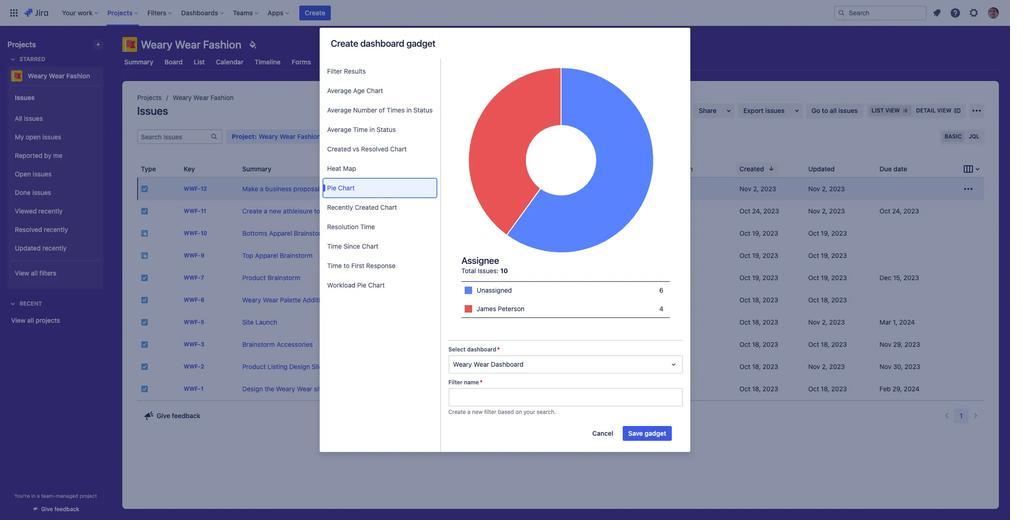 Task type: describe. For each thing, give the bounding box(es) containing it.
wwf- for create a new athleisure top to go along with the turtleneck pillow sweater
[[184, 208, 201, 215]]

weary up board at top
[[141, 38, 173, 51]]

to left go
[[326, 207, 332, 215]]

resolution for resolution time
[[327, 223, 359, 231]]

average age chart button
[[324, 82, 437, 100]]

wear left site
[[297, 385, 312, 393]]

task image for weary
[[141, 297, 148, 304]]

average for average number of times in status
[[327, 106, 352, 114]]

pages link
[[320, 54, 343, 70]]

site launch link
[[242, 319, 277, 326]]

chart down map
[[338, 184, 355, 192]]

issues right 'go'
[[839, 107, 858, 115]]

projects
[[36, 317, 60, 325]]

resolved inside button
[[361, 145, 389, 153]]

give for topmost give feedback button
[[157, 412, 170, 420]]

row containing site launch
[[137, 312, 985, 334]]

filter results
[[327, 67, 366, 75]]

1-10 of 10
[[536, 413, 567, 420]]

age
[[353, 87, 365, 95]]

0 vertical spatial the
[[329, 185, 339, 193]]

issues inside 'link'
[[42, 133, 61, 141]]

time inside "button"
[[353, 126, 368, 134]]

pie chart
[[327, 184, 355, 192]]

task image for make
[[141, 185, 148, 193]]

my open issues
[[15, 133, 61, 141]]

heat
[[327, 165, 342, 172]]

filter results button
[[324, 62, 437, 81]]

product listing design silos
[[242, 363, 326, 371]]

1 vertical spatial issues
[[137, 104, 168, 117]]

10 inside row
[[201, 230, 207, 237]]

1 horizontal spatial design
[[289, 363, 310, 371]]

weary up the site
[[242, 296, 261, 304]]

time up workload
[[327, 262, 342, 270]]

time left the since
[[327, 242, 342, 250]]

list link
[[192, 54, 207, 70]]

chart down average time in status "button"
[[390, 145, 407, 153]]

design the weary wear site link
[[242, 385, 325, 393]]

james peterson
[[477, 305, 525, 313]]

row containing bottoms apparel brainstorm
[[137, 223, 985, 245]]

my
[[15, 133, 24, 141]]

0 horizontal spatial weary wear fashion link
[[7, 67, 100, 85]]

a for create a new athleisure top to go along with the turtleneck pillow sweater
[[264, 207, 268, 215]]

Search issues text field
[[138, 130, 210, 143]]

0 horizontal spatial resolved
[[15, 226, 42, 233]]

create dashboard gadget
[[331, 38, 436, 49]]

wwf-9 link
[[184, 252, 205, 259]]

you're in a team-managed project
[[14, 493, 97, 499]]

a left team-
[[37, 493, 40, 499]]

collapse recent projects image
[[7, 299, 19, 310]]

forms
[[292, 58, 311, 66]]

bottoms apparel brainstorm link
[[242, 229, 327, 237]]

make a business proposal to the wholesale distributor link
[[242, 185, 403, 193]]

sub task image
[[141, 230, 148, 237]]

due date button
[[876, 162, 923, 175]]

bottoms
[[242, 229, 268, 237]]

all for projects
[[27, 317, 34, 325]]

wwf-1 link
[[184, 386, 204, 393]]

task image for site
[[141, 319, 148, 326]]

0 horizontal spatial in
[[31, 493, 36, 499]]

detail
[[917, 107, 936, 114]]

create for create
[[305, 9, 325, 16]]

nov 30, 2023
[[880, 363, 921, 371]]

created for created
[[740, 165, 764, 173]]

view for view all filters
[[15, 269, 29, 277]]

forms link
[[290, 54, 313, 70]]

issues for open issues
[[33, 170, 52, 178]]

athleisure
[[283, 207, 313, 215]]

open export issues dropdown image
[[792, 105, 803, 116]]

1 vertical spatial the
[[376, 207, 385, 215]]

wwf-2 link
[[184, 364, 204, 371]]

1 vertical spatial fashion
[[66, 72, 90, 80]]

open
[[26, 133, 41, 141]]

0 horizontal spatial design
[[242, 385, 263, 393]]

brainstorm down top on the left top
[[294, 229, 327, 237]]

design the weary wear site
[[242, 385, 325, 393]]

wwf-5
[[184, 319, 204, 326]]

* for filter name *
[[480, 379, 483, 386]]

go to all issues link
[[806, 103, 864, 118]]

time since chart
[[327, 242, 379, 250]]

wwf-5 link
[[184, 319, 204, 326]]

export issues
[[744, 107, 785, 115]]

chart for time since chart
[[362, 242, 379, 250]]

filter inside button
[[541, 133, 555, 140]]

results
[[344, 67, 366, 75]]

site
[[242, 319, 254, 326]]

workload
[[327, 281, 356, 289]]

feedback for topmost give feedback button
[[172, 412, 200, 420]]

wwf- for product brainstorm
[[184, 275, 201, 282]]

board
[[165, 58, 183, 66]]

11
[[201, 208, 206, 215]]

silos
[[312, 363, 326, 371]]

0 vertical spatial fashion
[[203, 38, 242, 51]]

all issues
[[15, 114, 43, 122]]

weary down product listing design silos
[[276, 385, 295, 393]]

wear down list link
[[194, 94, 209, 102]]

issues inside group
[[15, 93, 35, 101]]

9
[[201, 252, 205, 259]]

dashboard for *
[[467, 346, 497, 353]]

a for make a business proposal to the wholesale distributor
[[260, 185, 264, 193]]

resolved recently link
[[11, 221, 100, 239]]

timeline link
[[253, 54, 283, 70]]

open image
[[669, 359, 680, 370]]

row containing product brainstorm
[[137, 267, 985, 289]]

filters
[[39, 269, 56, 277]]

task image for create
[[141, 208, 148, 215]]

wear down select dashboard *
[[474, 361, 489, 369]]

0 vertical spatial gadget
[[407, 38, 436, 49]]

weary down select
[[453, 361, 472, 369]]

updated recently
[[15, 244, 67, 252]]

tab list containing summary
[[117, 54, 1005, 70]]

brainstorm down site launch
[[242, 341, 275, 349]]

list view
[[872, 107, 900, 114]]

first
[[352, 262, 365, 270]]

row containing create a new athleisure top to go along with the turtleneck pillow sweater
[[137, 200, 985, 223]]

1,
[[893, 319, 898, 326]]

brainstorm up "weary wear palette additions"
[[268, 274, 300, 282]]

wwf- for weary wear palette additions
[[184, 297, 201, 304]]

create for create dashboard gadget
[[331, 38, 358, 49]]

average for average age chart
[[327, 87, 352, 95]]

wwf-9
[[184, 252, 205, 259]]

save gadget button
[[623, 427, 672, 441]]

times
[[387, 106, 405, 114]]

to right proposal
[[321, 185, 327, 193]]

give for the bottom give feedback button
[[41, 506, 53, 513]]

wwf- for site launch
[[184, 319, 201, 326]]

of for number
[[379, 106, 385, 114]]

primary element
[[6, 0, 835, 26]]

type button
[[137, 162, 171, 175]]

filter name *
[[449, 379, 483, 386]]

along
[[343, 207, 360, 215]]

0 vertical spatial weary wear fashion
[[141, 38, 242, 51]]

product for product brainstorm
[[242, 274, 266, 282]]

summary button
[[239, 162, 286, 175]]

pie chart button
[[324, 179, 437, 197]]

save gadget
[[629, 430, 667, 438]]

key button
[[180, 162, 210, 175]]

1 horizontal spatial 6
[[660, 287, 664, 294]]

0 vertical spatial all
[[830, 107, 837, 115]]

2024 for feb 29, 2024
[[904, 385, 920, 393]]

open
[[15, 170, 31, 178]]

row containing product listing design silos
[[137, 356, 985, 378]]

10 right your
[[543, 413, 550, 420]]

a for create a new filter based on your search.
[[468, 409, 471, 416]]

me
[[53, 151, 62, 159]]

pie inside button
[[327, 184, 337, 192]]

wear up all issues link
[[49, 72, 65, 80]]

calendar link
[[214, 54, 246, 70]]

wear left palette
[[263, 296, 278, 304]]

chart for workload pie chart
[[368, 281, 385, 289]]

wwf- for brainstorm accessories
[[184, 341, 201, 348]]

all issues link
[[11, 109, 100, 128]]

starred
[[19, 56, 45, 63]]

view all projects
[[11, 317, 60, 325]]

resolution time
[[327, 223, 375, 231]]

1 oct 24, 2023 from the left
[[740, 207, 780, 215]]

in inside "button"
[[370, 126, 375, 134]]

row containing design the weary wear site
[[137, 378, 985, 401]]

top apparel brainstorm
[[242, 252, 313, 260]]

top apparel brainstorm link
[[242, 252, 313, 260]]

4
[[660, 305, 664, 313]]

weary right projects link
[[173, 94, 192, 102]]

sweater
[[440, 207, 464, 215]]

row containing brainstorm accessories
[[137, 334, 985, 356]]

done issues link
[[11, 184, 100, 202]]

product for product listing design silos
[[242, 363, 266, 371]]

assignee
[[462, 255, 499, 266]]

based
[[498, 409, 514, 416]]

site launch
[[242, 319, 277, 326]]

row containing top apparel brainstorm
[[137, 245, 985, 267]]

to inside button
[[344, 262, 350, 270]]

wwf- for make a business proposal to the wholesale distributor
[[184, 186, 201, 193]]

2 vertical spatial fashion
[[211, 94, 234, 102]]

row containing make a business proposal to the wholesale distributor
[[137, 178, 985, 200]]

medium image
[[544, 252, 551, 260]]

2 vertical spatial weary wear fashion
[[173, 94, 234, 102]]

product brainstorm
[[242, 274, 300, 282]]

dec 15, 2023
[[880, 274, 920, 282]]

date
[[894, 165, 908, 173]]

recent
[[19, 300, 42, 307]]



Task type: locate. For each thing, give the bounding box(es) containing it.
filter for filter results
[[327, 67, 342, 75]]

1 vertical spatial created
[[740, 165, 764, 173]]

5
[[201, 319, 204, 326]]

collapse starred projects image
[[7, 54, 19, 65]]

2, for nov
[[822, 363, 828, 371]]

3 average from the top
[[327, 126, 352, 134]]

fashion
[[203, 38, 242, 51], [66, 72, 90, 80], [211, 94, 234, 102]]

2 wwf- from the top
[[184, 208, 201, 215]]

2 vertical spatial task image
[[141, 363, 148, 371]]

issues up viewed recently
[[32, 189, 51, 196]]

29,
[[894, 341, 903, 349], [893, 385, 903, 393]]

created inside issues element
[[740, 165, 764, 173]]

james
[[477, 305, 496, 313]]

None field
[[450, 389, 682, 406]]

1 horizontal spatial feedback
[[172, 412, 200, 420]]

summary
[[124, 58, 153, 66], [242, 165, 272, 173]]

export
[[744, 107, 764, 115]]

view right detail
[[938, 107, 952, 114]]

save inside button
[[524, 133, 539, 140]]

* right 'name'
[[480, 379, 483, 386]]

1 group from the top
[[11, 85, 100, 288]]

1 horizontal spatial resolved
[[361, 145, 389, 153]]

accessories
[[277, 341, 313, 349]]

created for created vs resolved chart
[[327, 145, 351, 153]]

1 vertical spatial filter
[[485, 409, 497, 416]]

3
[[201, 341, 204, 348]]

type
[[141, 165, 156, 173]]

24, down created button
[[753, 207, 762, 215]]

projects down summary link
[[137, 94, 162, 102]]

average left "age"
[[327, 87, 352, 95]]

highest image
[[544, 386, 551, 393]]

0 horizontal spatial projects
[[7, 40, 36, 49]]

create banner
[[0, 0, 1011, 26]]

new down business
[[269, 207, 282, 215]]

wwf- up "wwf-7"
[[184, 252, 201, 259]]

tab list
[[117, 54, 1005, 70]]

filter inside button
[[327, 67, 342, 75]]

nov 2, 2023 for mar 1, 2024
[[809, 319, 845, 326]]

1 vertical spatial all
[[31, 269, 38, 277]]

1 horizontal spatial give feedback button
[[138, 409, 206, 424]]

2 vertical spatial status
[[576, 165, 595, 173]]

of right 1-
[[552, 413, 558, 420]]

pie down heat
[[327, 184, 337, 192]]

of for 10
[[552, 413, 558, 420]]

a up bottoms
[[264, 207, 268, 215]]

0 vertical spatial product
[[242, 274, 266, 282]]

give
[[157, 412, 170, 420], [41, 506, 53, 513]]

recently down viewed recently link
[[44, 226, 68, 233]]

save filter button
[[519, 129, 561, 144]]

1 vertical spatial new
[[472, 409, 483, 416]]

design left silos
[[289, 363, 310, 371]]

0 vertical spatial 1
[[201, 386, 204, 393]]

4 row from the top
[[137, 245, 985, 267]]

tab
[[350, 54, 374, 70]]

2 oct 24, 2023 from the left
[[880, 207, 920, 215]]

resolved right vs at the top of page
[[361, 145, 389, 153]]

row down low image
[[137, 200, 985, 223]]

2 row from the top
[[137, 200, 985, 223]]

2 view from the left
[[938, 107, 952, 114]]

issues for all issues
[[24, 114, 43, 122]]

board link
[[163, 54, 185, 70]]

average down average age chart
[[327, 106, 352, 114]]

1 view from the left
[[886, 107, 900, 114]]

*
[[497, 346, 500, 353], [480, 379, 483, 386]]

0 horizontal spatial 24,
[[753, 207, 762, 215]]

feedback for the bottom give feedback button
[[54, 506, 79, 513]]

task image for product
[[141, 363, 148, 371]]

view down collapse recent projects image
[[11, 317, 26, 325]]

Search field
[[835, 5, 927, 20]]

issues right export at the top right of page
[[766, 107, 785, 115]]

average inside average number of times in status button
[[327, 106, 352, 114]]

6 row from the top
[[137, 289, 985, 312]]

7 row from the top
[[137, 312, 985, 334]]

1 horizontal spatial projects
[[137, 94, 162, 102]]

chart for average age chart
[[367, 87, 383, 95]]

of inside button
[[379, 106, 385, 114]]

10 row from the top
[[137, 378, 985, 401]]

a right make
[[260, 185, 264, 193]]

2
[[201, 364, 204, 371]]

1 vertical spatial give
[[41, 506, 53, 513]]

3 row from the top
[[137, 223, 985, 245]]

view for detail view
[[938, 107, 952, 114]]

list for list view
[[872, 107, 884, 114]]

group containing all issues
[[11, 107, 100, 261]]

pie inside 'button'
[[357, 281, 367, 289]]

issues
[[15, 93, 35, 101], [137, 104, 168, 117]]

issues:
[[478, 267, 499, 275]]

average up the created vs resolved chart
[[327, 126, 352, 134]]

recently
[[327, 204, 353, 211]]

of left times on the left top
[[379, 106, 385, 114]]

recently for resolved recently
[[44, 226, 68, 233]]

pillow
[[420, 207, 438, 215]]

row up lowest icon
[[137, 289, 985, 312]]

resolution inside issues element
[[661, 165, 693, 173]]

average inside average time in status "button"
[[327, 126, 352, 134]]

product down the top at the left top
[[242, 274, 266, 282]]

weary down starred
[[28, 72, 47, 80]]

go
[[334, 207, 341, 215]]

1 horizontal spatial give feedback
[[157, 412, 200, 420]]

1 vertical spatial projects
[[137, 94, 162, 102]]

low image
[[544, 185, 551, 193]]

1 horizontal spatial of
[[552, 413, 558, 420]]

4 task image from the top
[[141, 341, 148, 349]]

weary wear fashion up list link
[[141, 38, 242, 51]]

29, right feb on the right of the page
[[893, 385, 903, 393]]

1 wwf- from the top
[[184, 186, 201, 193]]

since
[[344, 242, 360, 250]]

wwf- for design the weary wear site
[[184, 386, 201, 393]]

0 horizontal spatial oct 24, 2023
[[740, 207, 780, 215]]

dashboard for gadget
[[361, 38, 405, 49]]

1 vertical spatial give feedback button
[[26, 502, 85, 517]]

weary wear fashion link down starred
[[7, 67, 100, 85]]

0 vertical spatial projects
[[7, 40, 36, 49]]

viewed
[[15, 207, 37, 215]]

weary wear dashboard
[[453, 361, 524, 369]]

basic
[[945, 133, 962, 140]]

cancel
[[593, 430, 614, 438]]

new left "based" at the bottom of page
[[472, 409, 483, 416]]

group
[[11, 85, 100, 288], [11, 107, 100, 261]]

product left listing
[[242, 363, 266, 371]]

issues right all at the left top of the page
[[24, 114, 43, 122]]

chart for recently created chart
[[381, 204, 397, 211]]

3 task image from the top
[[141, 319, 148, 326]]

gadget inside save gadget button
[[645, 430, 667, 438]]

updated recently link
[[11, 239, 100, 258]]

29, for feb
[[893, 385, 903, 393]]

go
[[812, 107, 821, 115]]

issues up all issues
[[15, 93, 35, 101]]

row containing weary wear palette additions
[[137, 289, 985, 312]]

filter for filter name *
[[449, 379, 463, 386]]

0 vertical spatial give feedback button
[[138, 409, 206, 424]]

1 vertical spatial average
[[327, 106, 352, 114]]

time down with
[[360, 223, 375, 231]]

1 horizontal spatial the
[[329, 185, 339, 193]]

issues inside button
[[766, 107, 785, 115]]

0 vertical spatial task image
[[141, 208, 148, 215]]

recently inside 'link'
[[42, 244, 67, 252]]

number
[[353, 106, 377, 114]]

1 vertical spatial give feedback
[[41, 506, 79, 513]]

the down listing
[[265, 385, 275, 393]]

turtleneck
[[387, 207, 419, 215]]

row
[[137, 178, 985, 200], [137, 200, 985, 223], [137, 223, 985, 245], [137, 245, 985, 267], [137, 267, 985, 289], [137, 289, 985, 312], [137, 312, 985, 334], [137, 334, 985, 356], [137, 356, 985, 378], [137, 378, 985, 401]]

average time in status button
[[324, 121, 437, 139]]

0 vertical spatial recently
[[38, 207, 63, 215]]

recently for viewed recently
[[38, 207, 63, 215]]

in up the created vs resolved chart
[[370, 126, 375, 134]]

0 horizontal spatial save
[[524, 133, 539, 140]]

oct
[[740, 207, 751, 215], [880, 207, 891, 215], [740, 229, 751, 237], [809, 229, 820, 237], [740, 252, 751, 260], [809, 252, 820, 260], [740, 274, 751, 282], [809, 274, 820, 282], [740, 296, 751, 304], [809, 296, 820, 304], [740, 319, 751, 326], [740, 341, 751, 349], [809, 341, 820, 349], [740, 363, 751, 371], [740, 385, 751, 393], [809, 385, 820, 393]]

a down 'name'
[[468, 409, 471, 416]]

average inside button
[[327, 87, 352, 95]]

chart right "age"
[[367, 87, 383, 95]]

0 vertical spatial dashboard
[[361, 38, 405, 49]]

recently for updated recently
[[42, 244, 67, 252]]

12
[[201, 186, 207, 193]]

wwf- down wwf-2 link at left
[[184, 386, 201, 393]]

6 inside row
[[201, 297, 205, 304]]

group containing issues
[[11, 85, 100, 288]]

2, for oct
[[822, 207, 828, 215]]

to left first
[[344, 262, 350, 270]]

0 vertical spatial list
[[194, 58, 205, 66]]

1 button
[[955, 409, 969, 424]]

all for filters
[[31, 269, 38, 277]]

wwf-6
[[184, 297, 205, 304]]

apparel for top
[[255, 252, 278, 260]]

updated for updated
[[809, 165, 835, 173]]

1 24, from the left
[[753, 207, 762, 215]]

all right 'go'
[[830, 107, 837, 115]]

resolution
[[661, 165, 693, 173], [327, 223, 359, 231]]

view for view all projects
[[11, 317, 26, 325]]

1 product from the top
[[242, 274, 266, 282]]

distributor
[[372, 185, 403, 193]]

nov 29, 2023
[[880, 341, 921, 349]]

2024 for mar 1, 2024
[[900, 319, 916, 326]]

2 vertical spatial average
[[327, 126, 352, 134]]

team-
[[41, 493, 56, 499]]

new
[[269, 207, 282, 215], [472, 409, 483, 416]]

9 wwf- from the top
[[184, 364, 201, 371]]

of
[[379, 106, 385, 114], [552, 413, 558, 420]]

give feedback button down 'wwf-1'
[[138, 409, 206, 424]]

8 wwf- from the top
[[184, 341, 201, 348]]

task image for brainstorm
[[141, 341, 148, 349]]

2 vertical spatial recently
[[42, 244, 67, 252]]

wear up list link
[[175, 38, 201, 51]]

wwf- up wwf-2
[[184, 341, 201, 348]]

view inside group
[[15, 269, 29, 277]]

1 horizontal spatial filter
[[449, 379, 463, 386]]

0 horizontal spatial of
[[379, 106, 385, 114]]

give feedback down 'you're in a team-managed project'
[[41, 506, 79, 513]]

weary wear fashion down starred
[[28, 72, 90, 80]]

create for create a new filter based on your search.
[[449, 409, 466, 416]]

my open issues link
[[11, 128, 100, 147]]

summary inside tab list
[[124, 58, 153, 66]]

resolution button
[[657, 162, 708, 175]]

29, for nov
[[894, 341, 903, 349]]

chart down "time to first response" button
[[368, 281, 385, 289]]

pages
[[322, 58, 341, 66]]

wwf- up 'wwf-1'
[[184, 364, 201, 371]]

top
[[314, 207, 324, 215]]

0 horizontal spatial feedback
[[54, 506, 79, 513]]

save inside button
[[629, 430, 643, 438]]

status button
[[572, 162, 610, 175]]

row down status button
[[137, 178, 985, 200]]

2 task image from the top
[[141, 274, 148, 282]]

10 wwf- from the top
[[184, 386, 201, 393]]

site
[[314, 385, 325, 393]]

nov 2, 2023 for oct 24, 2023
[[809, 207, 845, 215]]

nov 2, 2023
[[740, 185, 777, 193], [809, 185, 845, 193], [809, 207, 845, 215], [809, 319, 845, 326], [809, 363, 845, 371]]

0 vertical spatial resolved
[[361, 145, 389, 153]]

projects up the collapse starred projects icon
[[7, 40, 36, 49]]

1 vertical spatial recently
[[44, 226, 68, 233]]

summary left board at top
[[124, 58, 153, 66]]

9 row from the top
[[137, 356, 985, 378]]

* for select dashboard *
[[497, 346, 500, 353]]

created button
[[736, 162, 779, 175]]

task image for design
[[141, 386, 148, 393]]

1 horizontal spatial 1
[[960, 412, 963, 420]]

highest image
[[544, 274, 551, 282]]

created inside 'button'
[[355, 204, 379, 211]]

1 vertical spatial resolved
[[15, 226, 42, 233]]

0 vertical spatial pie
[[327, 184, 337, 192]]

recently created chart
[[327, 204, 397, 211]]

2 group from the top
[[11, 107, 100, 261]]

feedback
[[172, 412, 200, 420], [54, 506, 79, 513]]

0 vertical spatial new
[[269, 207, 282, 215]]

summary up make
[[242, 165, 272, 173]]

oct 24, 2023 down created button
[[740, 207, 780, 215]]

2024 right 1,
[[900, 319, 916, 326]]

create for create a new athleisure top to go along with the turtleneck pillow sweater
[[242, 207, 262, 215]]

1 horizontal spatial weary wear fashion link
[[173, 92, 234, 103]]

give feedback for topmost give feedback button
[[157, 412, 200, 420]]

new for athleisure
[[269, 207, 282, 215]]

6 up 5
[[201, 297, 205, 304]]

nov
[[740, 185, 752, 193], [809, 185, 821, 193], [809, 207, 821, 215], [809, 319, 821, 326], [880, 341, 892, 349], [809, 363, 821, 371], [880, 363, 892, 371]]

status inside "button"
[[377, 126, 396, 134]]

10 down 11
[[201, 230, 207, 237]]

29, up 30,
[[894, 341, 903, 349]]

2, for mar
[[822, 319, 828, 326]]

updated inside 'link'
[[15, 244, 41, 252]]

average age chart
[[327, 87, 383, 95]]

1 horizontal spatial created
[[355, 204, 379, 211]]

0 vertical spatial design
[[289, 363, 310, 371]]

1 horizontal spatial status
[[414, 106, 433, 114]]

apparel
[[269, 229, 292, 237], [255, 252, 278, 260]]

5 task image from the top
[[141, 386, 148, 393]]

sorted in descending order image
[[768, 165, 776, 173]]

8 row from the top
[[137, 334, 985, 356]]

additions
[[303, 296, 331, 304]]

0 vertical spatial status
[[414, 106, 433, 114]]

viewed recently link
[[11, 202, 100, 221]]

make a business proposal to the wholesale distributor
[[242, 185, 403, 193]]

product listing design silos link
[[242, 363, 326, 371]]

* up the dashboard
[[497, 346, 500, 353]]

5 wwf- from the top
[[184, 275, 201, 282]]

chart right the since
[[362, 242, 379, 250]]

0 vertical spatial created
[[327, 145, 351, 153]]

done issues
[[15, 189, 51, 196]]

wwf-12 link
[[184, 186, 207, 193]]

issues for done issues
[[32, 189, 51, 196]]

list right board at top
[[194, 58, 205, 66]]

dashboard up filter results button
[[361, 38, 405, 49]]

resolution for resolution
[[661, 165, 693, 173]]

1 vertical spatial 29,
[[893, 385, 903, 393]]

give feedback for the bottom give feedback button
[[41, 506, 79, 513]]

all inside group
[[31, 269, 38, 277]]

2 vertical spatial created
[[355, 204, 379, 211]]

you're
[[14, 493, 30, 499]]

None text field
[[453, 360, 455, 369]]

sub task image
[[141, 252, 148, 260]]

apparel for bottoms
[[269, 229, 292, 237]]

1 horizontal spatial filter
[[541, 133, 555, 140]]

1 horizontal spatial new
[[472, 409, 483, 416]]

2 24, from the left
[[893, 207, 902, 215]]

wwf- up wwf-3
[[184, 319, 201, 326]]

1 horizontal spatial save
[[629, 430, 643, 438]]

the right with
[[376, 207, 385, 215]]

name
[[464, 379, 479, 386]]

0 vertical spatial 6
[[660, 287, 664, 294]]

jira image
[[24, 7, 48, 18], [24, 7, 48, 18]]

row up highest image
[[137, 356, 985, 378]]

5 row from the top
[[137, 267, 985, 289]]

feedback down managed
[[54, 506, 79, 513]]

map
[[343, 165, 356, 172]]

average number of times in status button
[[324, 101, 437, 120]]

0 vertical spatial save
[[524, 133, 539, 140]]

business
[[265, 185, 292, 193]]

7 wwf- from the top
[[184, 319, 201, 326]]

0 horizontal spatial list
[[194, 58, 205, 66]]

dashboard up weary wear dashboard
[[467, 346, 497, 353]]

nov 2, 2023 for nov 30, 2023
[[809, 363, 845, 371]]

1 vertical spatial status
[[377, 126, 396, 134]]

1 vertical spatial weary wear fashion
[[28, 72, 90, 80]]

0 vertical spatial weary wear fashion link
[[7, 67, 100, 85]]

wwf-10 link
[[184, 230, 207, 237]]

1 horizontal spatial in
[[370, 126, 375, 134]]

reported by me link
[[11, 147, 100, 165]]

select dashboard *
[[449, 346, 500, 353]]

0 horizontal spatial pie
[[327, 184, 337, 192]]

wwf- down wwf-12
[[184, 208, 201, 215]]

row down medium "icon"
[[137, 267, 985, 289]]

all left filters
[[31, 269, 38, 277]]

1 task image from the top
[[141, 185, 148, 193]]

oct 24, 2023 down due date button
[[880, 207, 920, 215]]

10 inside assignee total issues: 10
[[501, 267, 508, 275]]

updated inside button
[[809, 165, 835, 173]]

1 inside button
[[960, 412, 963, 420]]

view left filters
[[15, 269, 29, 277]]

3 task image from the top
[[141, 363, 148, 371]]

0 horizontal spatial updated
[[15, 244, 41, 252]]

1 vertical spatial updated
[[15, 244, 41, 252]]

search image
[[838, 9, 846, 16]]

1 horizontal spatial summary
[[242, 165, 272, 173]]

0 horizontal spatial status
[[377, 126, 396, 134]]

1 horizontal spatial list
[[872, 107, 884, 114]]

new inside row
[[269, 207, 282, 215]]

wwf-2
[[184, 364, 204, 371]]

timeline
[[255, 58, 281, 66]]

list right go to all issues at right top
[[872, 107, 884, 114]]

1
[[201, 386, 204, 393], [960, 412, 963, 420]]

weary wear fashion link down list link
[[173, 92, 234, 103]]

filter down pages
[[327, 67, 342, 75]]

wwf-1
[[184, 386, 204, 393]]

3 wwf- from the top
[[184, 230, 201, 237]]

feb 29, 2024
[[880, 385, 920, 393]]

brainstorm down bottoms apparel brainstorm
[[280, 252, 313, 260]]

dec
[[880, 274, 892, 282]]

create inside row
[[242, 207, 262, 215]]

to right 'go'
[[822, 107, 829, 115]]

0 horizontal spatial dashboard
[[361, 38, 405, 49]]

design down product listing design silos link
[[242, 385, 263, 393]]

10 right issues:
[[501, 267, 508, 275]]

0 horizontal spatial 1
[[201, 386, 204, 393]]

task image
[[141, 185, 148, 193], [141, 274, 148, 282], [141, 319, 148, 326], [141, 341, 148, 349], [141, 386, 148, 393]]

2 horizontal spatial created
[[740, 165, 764, 173]]

issues element
[[137, 161, 985, 401]]

row down lowest icon
[[137, 334, 985, 356]]

viewed recently
[[15, 207, 63, 215]]

average for average time in status
[[327, 126, 352, 134]]

row down unassigned link
[[137, 312, 985, 334]]

feedback down 'wwf-1'
[[172, 412, 200, 420]]

1 horizontal spatial *
[[497, 346, 500, 353]]

2 vertical spatial the
[[265, 385, 275, 393]]

1 vertical spatial dashboard
[[467, 346, 497, 353]]

issues down projects link
[[137, 104, 168, 117]]

design
[[289, 363, 310, 371], [242, 385, 263, 393]]

summary inside button
[[242, 165, 272, 173]]

time to first response button
[[324, 257, 437, 275]]

2 horizontal spatial the
[[376, 207, 385, 215]]

list inside list link
[[194, 58, 205, 66]]

dashboard
[[491, 361, 524, 369]]

wwf- up wwf-9 link at the left of page
[[184, 230, 201, 237]]

in right you're
[[31, 493, 36, 499]]

0 vertical spatial in
[[407, 106, 412, 114]]

2 horizontal spatial in
[[407, 106, 412, 114]]

1 inside row
[[201, 386, 204, 393]]

wwf- for bottoms apparel brainstorm
[[184, 230, 201, 237]]

0 horizontal spatial filter
[[327, 67, 342, 75]]

projects link
[[137, 92, 162, 103]]

30,
[[894, 363, 903, 371]]

2 product from the top
[[242, 363, 266, 371]]

projects
[[7, 40, 36, 49], [137, 94, 162, 102]]

task image
[[141, 208, 148, 215], [141, 297, 148, 304], [141, 363, 148, 371]]

1 horizontal spatial pie
[[357, 281, 367, 289]]

1 vertical spatial gadget
[[645, 430, 667, 438]]

1 vertical spatial product
[[242, 363, 266, 371]]

chart inside button
[[367, 87, 383, 95]]

24,
[[753, 207, 762, 215], [893, 207, 902, 215]]

1 average from the top
[[327, 87, 352, 95]]

6 wwf- from the top
[[184, 297, 201, 304]]

recently down done issues link at the top left of page
[[38, 207, 63, 215]]

save for save filter
[[524, 133, 539, 140]]

1 vertical spatial summary
[[242, 165, 272, 173]]

1 task image from the top
[[141, 208, 148, 215]]

list for list
[[194, 58, 205, 66]]

reported
[[15, 151, 42, 159]]

updated for updated recently
[[15, 244, 41, 252]]

wwf- for product listing design silos
[[184, 364, 201, 371]]

created
[[327, 145, 351, 153], [740, 165, 764, 173], [355, 204, 379, 211]]

0 vertical spatial updated
[[809, 165, 835, 173]]

workload pie chart
[[327, 281, 385, 289]]

recently down the resolved recently link
[[42, 244, 67, 252]]

4 wwf- from the top
[[184, 252, 201, 259]]

2 average from the top
[[327, 106, 352, 114]]

task image for product
[[141, 274, 148, 282]]

1 row from the top
[[137, 178, 985, 200]]

save for save gadget
[[629, 430, 643, 438]]

pie
[[327, 184, 337, 192], [357, 281, 367, 289]]

0 horizontal spatial the
[[265, 385, 275, 393]]

gadget
[[407, 38, 436, 49], [645, 430, 667, 438]]

wwf- for top apparel brainstorm
[[184, 252, 201, 259]]

status inside issues element
[[576, 165, 595, 173]]

0 vertical spatial give feedback
[[157, 412, 200, 420]]

0 vertical spatial 2024
[[900, 319, 916, 326]]

apparel up top apparel brainstorm link
[[269, 229, 292, 237]]

1 vertical spatial list
[[872, 107, 884, 114]]

24, down due date button
[[893, 207, 902, 215]]

2 task image from the top
[[141, 297, 148, 304]]

lowest image
[[544, 319, 551, 326]]

summary for summary link
[[124, 58, 153, 66]]

summary for summary button
[[242, 165, 272, 173]]

0 horizontal spatial summary
[[124, 58, 153, 66]]

1 vertical spatial resolution
[[327, 223, 359, 231]]

1 vertical spatial design
[[242, 385, 263, 393]]

view for list view
[[886, 107, 900, 114]]

palette
[[280, 296, 301, 304]]

issues for export issues
[[766, 107, 785, 115]]

apparel right the top at the left top
[[255, 252, 278, 260]]

0 vertical spatial average
[[327, 87, 352, 95]]

in inside button
[[407, 106, 412, 114]]

0 horizontal spatial give
[[41, 506, 53, 513]]

create inside button
[[305, 9, 325, 16]]

10 right search. in the bottom right of the page
[[560, 413, 567, 420]]

new for filter
[[472, 409, 483, 416]]

create a new athleisure top to go along with the turtleneck pillow sweater
[[242, 207, 464, 215]]



Task type: vqa. For each thing, say whether or not it's contained in the screenshot.
Give associated with the right give feedback button
yes



